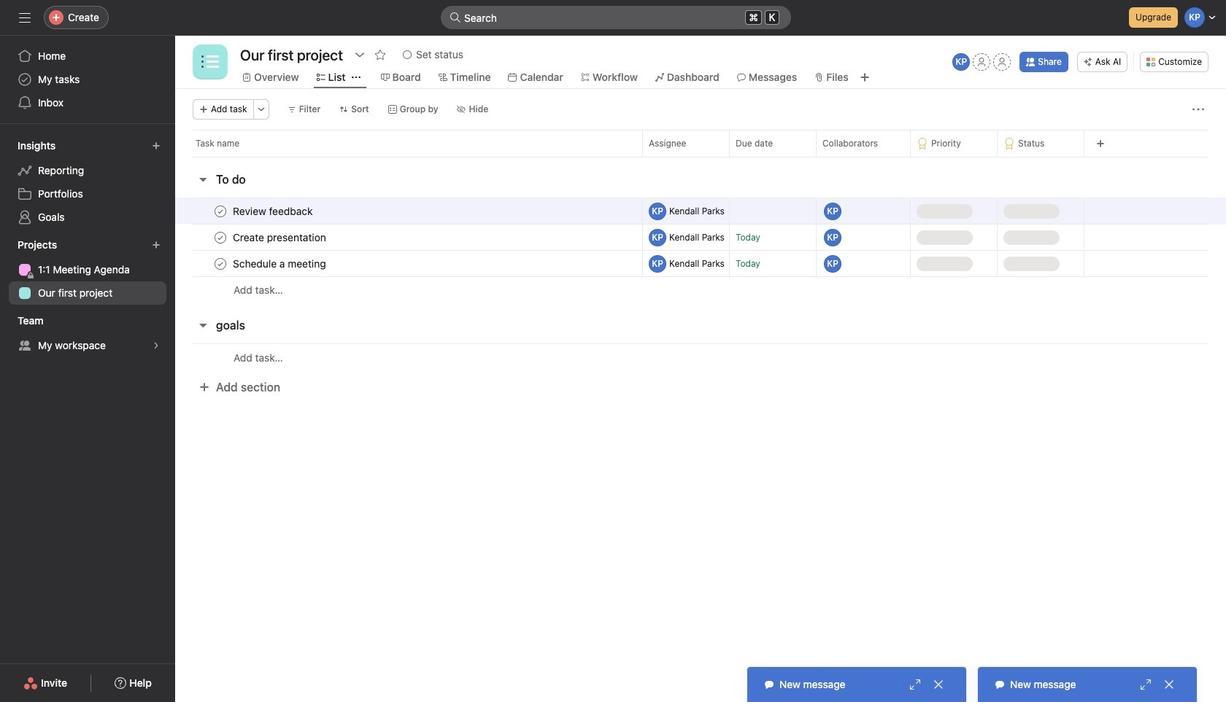 Task type: describe. For each thing, give the bounding box(es) containing it.
1 collapse task list for this group image from the top
[[197, 174, 209, 185]]

new project or portfolio image
[[152, 241, 161, 250]]

close image for expand new message icon
[[933, 680, 945, 691]]

2 collapse task list for this group image from the top
[[197, 320, 209, 331]]

mark complete checkbox for review feedback cell
[[212, 203, 229, 220]]

mark complete image
[[212, 255, 229, 273]]

review feedback cell
[[175, 198, 642, 225]]

projects element
[[0, 232, 175, 308]]

add tab image
[[859, 72, 871, 83]]

show options image
[[354, 49, 366, 61]]

prominent image
[[450, 12, 461, 23]]

add field image
[[1096, 139, 1105, 148]]

insights element
[[0, 133, 175, 232]]

new insights image
[[152, 142, 161, 150]]

tab actions image
[[352, 73, 360, 82]]

mark complete checkbox for create presentation cell
[[212, 229, 229, 246]]



Task type: vqa. For each thing, say whether or not it's contained in the screenshot.
What's
no



Task type: locate. For each thing, give the bounding box(es) containing it.
expand new message image
[[1140, 680, 1152, 691]]

add collaborators image
[[888, 232, 900, 243]]

2 mark complete checkbox from the top
[[212, 229, 229, 246]]

1 vertical spatial collapse task list for this group image
[[197, 320, 209, 331]]

more actions image
[[1193, 104, 1204, 115]]

mark complete image for review feedback cell
[[212, 203, 229, 220]]

schedule a meeting cell
[[175, 250, 642, 277]]

Task name text field
[[230, 204, 317, 219], [230, 257, 330, 271]]

None text field
[[237, 42, 347, 68]]

manage project members image
[[953, 53, 970, 71]]

add collaborators image
[[888, 205, 900, 217]]

None field
[[441, 6, 791, 29]]

header to do tree grid
[[175, 197, 1226, 304]]

hide sidebar image
[[19, 12, 31, 23]]

2 mark complete image from the top
[[212, 229, 229, 246]]

mark complete checkbox inside create presentation cell
[[212, 229, 229, 246]]

close image
[[933, 680, 945, 691], [1164, 680, 1175, 691]]

1 close image from the left
[[933, 680, 945, 691]]

task name text field up task name text box
[[230, 204, 317, 219]]

mark complete checkbox inside review feedback cell
[[212, 203, 229, 220]]

add to starred image
[[374, 49, 386, 61]]

mark complete image inside review feedback cell
[[212, 203, 229, 220]]

1 mark complete checkbox from the top
[[212, 203, 229, 220]]

close image for expand new message image
[[1164, 680, 1175, 691]]

task name text field inside review feedback cell
[[230, 204, 317, 219]]

global element
[[0, 36, 175, 123]]

0 horizontal spatial close image
[[933, 680, 945, 691]]

2 task name text field from the top
[[230, 257, 330, 271]]

1 vertical spatial mark complete checkbox
[[212, 229, 229, 246]]

2 close image from the left
[[1164, 680, 1175, 691]]

task name text field inside schedule a meeting cell
[[230, 257, 330, 271]]

1 mark complete image from the top
[[212, 203, 229, 220]]

collapse task list for this group image
[[197, 174, 209, 185], [197, 320, 209, 331]]

mark complete image for create presentation cell
[[212, 229, 229, 246]]

close image right expand new message image
[[1164, 680, 1175, 691]]

0 vertical spatial mark complete checkbox
[[212, 203, 229, 220]]

Task name text field
[[230, 230, 331, 245]]

Mark complete checkbox
[[212, 203, 229, 220], [212, 229, 229, 246]]

close image right expand new message icon
[[933, 680, 945, 691]]

Mark complete checkbox
[[212, 255, 229, 273]]

task name text field for mark complete option inside review feedback cell
[[230, 204, 317, 219]]

1 task name text field from the top
[[230, 204, 317, 219]]

1 vertical spatial task name text field
[[230, 257, 330, 271]]

row
[[175, 130, 1226, 157], [193, 156, 1209, 158], [175, 197, 1226, 226], [175, 223, 1226, 252], [175, 249, 1226, 278], [175, 277, 1226, 304], [175, 344, 1226, 372]]

teams element
[[0, 308, 175, 361]]

mark complete image inside create presentation cell
[[212, 229, 229, 246]]

create presentation cell
[[175, 224, 642, 251]]

0 vertical spatial task name text field
[[230, 204, 317, 219]]

task name text field down task name text box
[[230, 257, 330, 271]]

1 horizontal spatial close image
[[1164, 680, 1175, 691]]

task name text field for mark complete checkbox
[[230, 257, 330, 271]]

Search tasks, projects, and more text field
[[441, 6, 791, 29]]

list image
[[201, 53, 219, 71]]

mark complete image
[[212, 203, 229, 220], [212, 229, 229, 246]]

expand new message image
[[910, 680, 921, 691]]

1 vertical spatial mark complete image
[[212, 229, 229, 246]]

0 vertical spatial collapse task list for this group image
[[197, 174, 209, 185]]

more actions image
[[257, 105, 265, 114]]

0 vertical spatial mark complete image
[[212, 203, 229, 220]]

see details, my workspace image
[[152, 342, 161, 350]]



